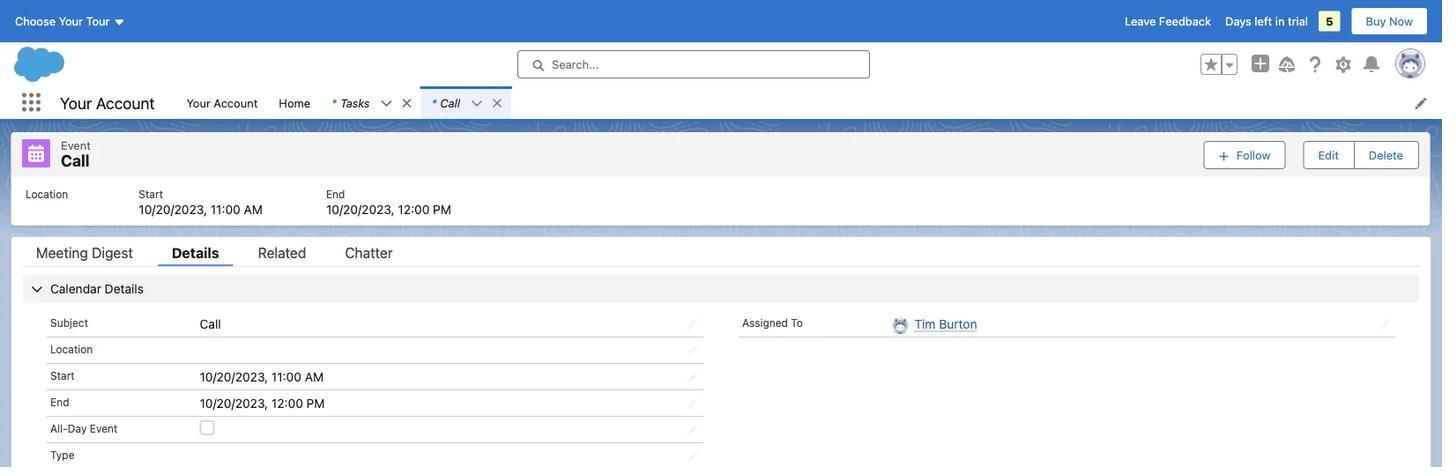 Task type: locate. For each thing, give the bounding box(es) containing it.
1 horizontal spatial details
[[172, 244, 219, 261]]

false image
[[200, 420, 215, 435]]

1 vertical spatial 12:00
[[272, 396, 303, 410]]

now
[[1390, 15, 1414, 28]]

1 vertical spatial start
[[50, 369, 75, 382]]

1 text default image from the left
[[401, 97, 413, 109]]

0 vertical spatial 11:00
[[211, 202, 241, 217]]

follow button
[[1204, 141, 1286, 169]]

0 vertical spatial 12:00
[[398, 202, 430, 217]]

days left in trial
[[1226, 15, 1309, 28]]

10/20/2023, inside start 10/20/2023, 11:00 am
[[139, 202, 207, 217]]

0 vertical spatial call
[[440, 96, 460, 109]]

12:00 up chatter link
[[398, 202, 430, 217]]

location
[[26, 188, 68, 201], [50, 343, 93, 355]]

account
[[96, 93, 155, 112], [214, 96, 258, 109]]

start
[[139, 188, 163, 201], [50, 369, 75, 382]]

day
[[68, 422, 87, 435]]

your inside 'list'
[[186, 96, 211, 109]]

start inside start 10/20/2023, 11:00 am
[[139, 188, 163, 201]]

1 horizontal spatial call
[[200, 317, 221, 331]]

home link
[[268, 86, 321, 119]]

11:00 inside start 10/20/2023, 11:00 am
[[211, 202, 241, 217]]

end up all-
[[50, 396, 69, 408]]

12:00 inside the end 10/20/2023, 12:00 pm
[[398, 202, 430, 217]]

pm inside the end 10/20/2023, 12:00 pm
[[433, 202, 451, 217]]

0 vertical spatial location
[[26, 188, 68, 201]]

subject
[[50, 317, 88, 329]]

call inside event call
[[61, 151, 90, 170]]

your account
[[60, 93, 155, 112], [186, 96, 258, 109]]

1 horizontal spatial 12:00
[[398, 202, 430, 217]]

0 vertical spatial event
[[61, 138, 91, 152]]

your account up event call
[[60, 93, 155, 112]]

0 horizontal spatial 12:00
[[272, 396, 303, 410]]

list
[[176, 86, 1443, 119], [11, 178, 1430, 226]]

am up 10/20/2023, 12:00 pm
[[305, 369, 324, 384]]

0 horizontal spatial text default image
[[401, 97, 413, 109]]

2 horizontal spatial text default image
[[491, 97, 504, 109]]

calendar details
[[50, 282, 144, 296]]

tim
[[915, 317, 936, 331]]

location down event call
[[26, 188, 68, 201]]

*
[[332, 96, 337, 109], [432, 96, 437, 109]]

list item
[[321, 86, 421, 119], [421, 86, 511, 119]]

list containing 10/20/2023, 11:00 am
[[11, 178, 1430, 226]]

* right text default icon
[[432, 96, 437, 109]]

0 vertical spatial details
[[172, 244, 219, 261]]

11:00 up details link
[[211, 202, 241, 217]]

account inside 'list'
[[214, 96, 258, 109]]

pm
[[433, 202, 451, 217], [307, 396, 325, 410]]

0 vertical spatial start
[[139, 188, 163, 201]]

1 horizontal spatial your account
[[186, 96, 258, 109]]

days
[[1226, 15, 1252, 28]]

start up all-
[[50, 369, 75, 382]]

0 horizontal spatial start
[[50, 369, 75, 382]]

list for "your account" link
[[11, 178, 1430, 226]]

leave feedback link
[[1125, 15, 1212, 28]]

0 vertical spatial list
[[176, 86, 1443, 119]]

1 vertical spatial location
[[50, 343, 93, 355]]

0 vertical spatial am
[[244, 202, 263, 217]]

list item right text default icon
[[421, 86, 511, 119]]

home
[[279, 96, 311, 109]]

location for event
[[26, 188, 68, 201]]

account down tour
[[96, 93, 155, 112]]

tour
[[86, 15, 110, 28]]

trial
[[1288, 15, 1309, 28]]

0 horizontal spatial account
[[96, 93, 155, 112]]

account left the home "link"
[[214, 96, 258, 109]]

text default image
[[401, 97, 413, 109], [491, 97, 504, 109], [471, 97, 483, 110]]

* left tasks
[[332, 96, 337, 109]]

0 horizontal spatial am
[[244, 202, 263, 217]]

0 horizontal spatial 11:00
[[211, 202, 241, 217]]

list containing your account
[[176, 86, 1443, 119]]

0 vertical spatial pm
[[433, 202, 451, 217]]

meeting digest
[[36, 244, 133, 261]]

am inside start 10/20/2023, 11:00 am
[[244, 202, 263, 217]]

group
[[1201, 54, 1238, 75], [1204, 139, 1420, 171]]

related link
[[244, 244, 320, 266]]

1 vertical spatial event
[[90, 422, 118, 435]]

1 vertical spatial group
[[1204, 139, 1420, 171]]

details
[[172, 244, 219, 261], [105, 282, 144, 296]]

your
[[59, 15, 83, 28], [60, 93, 92, 112], [186, 96, 211, 109]]

11:00
[[211, 202, 241, 217], [272, 369, 302, 384]]

1 horizontal spatial account
[[214, 96, 258, 109]]

digest
[[92, 244, 133, 261]]

2 text default image from the left
[[491, 97, 504, 109]]

2 * from the left
[[432, 96, 437, 109]]

details down start 10/20/2023, 11:00 am
[[172, 244, 219, 261]]

am up related
[[244, 202, 263, 217]]

event
[[61, 138, 91, 152], [90, 422, 118, 435]]

start for start
[[50, 369, 75, 382]]

10/20/2023, up chatter
[[326, 202, 395, 217]]

1 horizontal spatial pm
[[433, 202, 451, 217]]

buy
[[1366, 15, 1387, 28]]

calendar details button
[[23, 275, 1420, 303]]

call
[[440, 96, 460, 109], [61, 151, 90, 170], [200, 317, 221, 331]]

am
[[244, 202, 263, 217], [305, 369, 324, 384]]

tim burton
[[915, 317, 978, 331]]

details down digest
[[105, 282, 144, 296]]

3 text default image from the left
[[471, 97, 483, 110]]

1 vertical spatial list
[[11, 178, 1430, 226]]

end 10/20/2023, 12:00 pm
[[326, 188, 451, 217]]

1 horizontal spatial 11:00
[[272, 369, 302, 384]]

0 horizontal spatial *
[[332, 96, 337, 109]]

10/20/2023,
[[139, 202, 207, 217], [326, 202, 395, 217], [200, 369, 268, 384], [200, 396, 268, 410]]

end for end 10/20/2023, 12:00 pm
[[326, 188, 345, 201]]

1 horizontal spatial start
[[139, 188, 163, 201]]

1 vertical spatial end
[[50, 396, 69, 408]]

related
[[258, 244, 306, 261]]

buy now button
[[1351, 7, 1429, 35]]

1 horizontal spatial end
[[326, 188, 345, 201]]

1 vertical spatial details
[[105, 282, 144, 296]]

call inside 'list'
[[440, 96, 460, 109]]

end up chatter
[[326, 188, 345, 201]]

0 horizontal spatial call
[[61, 151, 90, 170]]

12:00
[[398, 202, 430, 217], [272, 396, 303, 410]]

location down subject
[[50, 343, 93, 355]]

1 horizontal spatial *
[[432, 96, 437, 109]]

list item left the * call
[[321, 86, 421, 119]]

5
[[1326, 15, 1334, 28]]

12:00 down 10/20/2023, 11:00 am
[[272, 396, 303, 410]]

choose your tour
[[15, 15, 110, 28]]

0 horizontal spatial pm
[[307, 396, 325, 410]]

1 horizontal spatial text default image
[[471, 97, 483, 110]]

0 horizontal spatial end
[[50, 396, 69, 408]]

end inside the end 10/20/2023, 12:00 pm
[[326, 188, 345, 201]]

choose your tour button
[[14, 7, 127, 35]]

end
[[326, 188, 345, 201], [50, 396, 69, 408]]

follow
[[1237, 148, 1271, 162]]

10/20/2023, up details link
[[139, 202, 207, 217]]

2 horizontal spatial call
[[440, 96, 460, 109]]

1 vertical spatial 11:00
[[272, 369, 302, 384]]

your account left the home "link"
[[186, 96, 258, 109]]

end for end
[[50, 396, 69, 408]]

1 vertical spatial call
[[61, 151, 90, 170]]

delete
[[1369, 148, 1404, 162]]

location inside 'list'
[[26, 188, 68, 201]]

0 vertical spatial end
[[326, 188, 345, 201]]

leave feedback
[[1125, 15, 1212, 28]]

0 horizontal spatial your account
[[60, 93, 155, 112]]

0 horizontal spatial details
[[105, 282, 144, 296]]

start up details link
[[139, 188, 163, 201]]

1 * from the left
[[332, 96, 337, 109]]

list for leave feedback link
[[176, 86, 1443, 119]]

1 horizontal spatial am
[[305, 369, 324, 384]]

11:00 up 10/20/2023, 12:00 pm
[[272, 369, 302, 384]]

* tasks
[[332, 96, 370, 109]]

0 vertical spatial group
[[1201, 54, 1238, 75]]

assigned
[[742, 317, 788, 329]]



Task type: describe. For each thing, give the bounding box(es) containing it.
start for start 10/20/2023, 11:00 am
[[139, 188, 163, 201]]

1 list item from the left
[[321, 86, 421, 119]]

2 vertical spatial call
[[200, 317, 221, 331]]

details inside dropdown button
[[105, 282, 144, 296]]

* for * call
[[432, 96, 437, 109]]

to
[[791, 317, 803, 329]]

in
[[1276, 15, 1285, 28]]

10/20/2023, inside the end 10/20/2023, 12:00 pm
[[326, 202, 395, 217]]

choose
[[15, 15, 56, 28]]

10/20/2023, up false image
[[200, 396, 268, 410]]

meeting digest link
[[22, 244, 147, 266]]

left
[[1255, 15, 1273, 28]]

1 vertical spatial am
[[305, 369, 324, 384]]

feedback
[[1159, 15, 1212, 28]]

start 10/20/2023, 11:00 am
[[139, 188, 263, 217]]

your account inside 'list'
[[186, 96, 258, 109]]

all-day event
[[50, 422, 118, 435]]

text default image for tasks
[[401, 97, 413, 109]]

call for * call
[[440, 96, 460, 109]]

all-
[[50, 422, 68, 435]]

search...
[[552, 58, 599, 71]]

10/20/2023, 11:00 am
[[200, 369, 324, 384]]

search... button
[[518, 50, 870, 78]]

* call
[[432, 96, 460, 109]]

edit button
[[1305, 142, 1353, 168]]

text default image
[[380, 97, 393, 110]]

calendar
[[50, 282, 101, 296]]

details link
[[158, 244, 233, 266]]

your account link
[[176, 86, 268, 119]]

tasks
[[340, 96, 370, 109]]

buy now
[[1366, 15, 1414, 28]]

10/20/2023, up 10/20/2023, 12:00 pm
[[200, 369, 268, 384]]

2 list item from the left
[[421, 86, 511, 119]]

chatter link
[[331, 244, 407, 266]]

type
[[50, 449, 75, 461]]

meeting
[[36, 244, 88, 261]]

leave
[[1125, 15, 1156, 28]]

1 vertical spatial pm
[[307, 396, 325, 410]]

* for * tasks
[[332, 96, 337, 109]]

delete button
[[1355, 142, 1418, 168]]

assigned to
[[742, 317, 803, 329]]

location for call
[[50, 343, 93, 355]]

group containing follow
[[1204, 139, 1420, 171]]

tim burton link
[[915, 317, 978, 332]]

event call
[[61, 138, 91, 170]]

your inside dropdown button
[[59, 15, 83, 28]]

burton
[[939, 317, 978, 331]]

chatter
[[345, 244, 393, 261]]

text default image for call
[[491, 97, 504, 109]]

edit
[[1319, 148, 1339, 162]]

10/20/2023, 12:00 pm
[[200, 396, 325, 410]]

call for event call
[[61, 151, 90, 170]]



Task type: vqa. For each thing, say whether or not it's contained in the screenshot.
the here.
no



